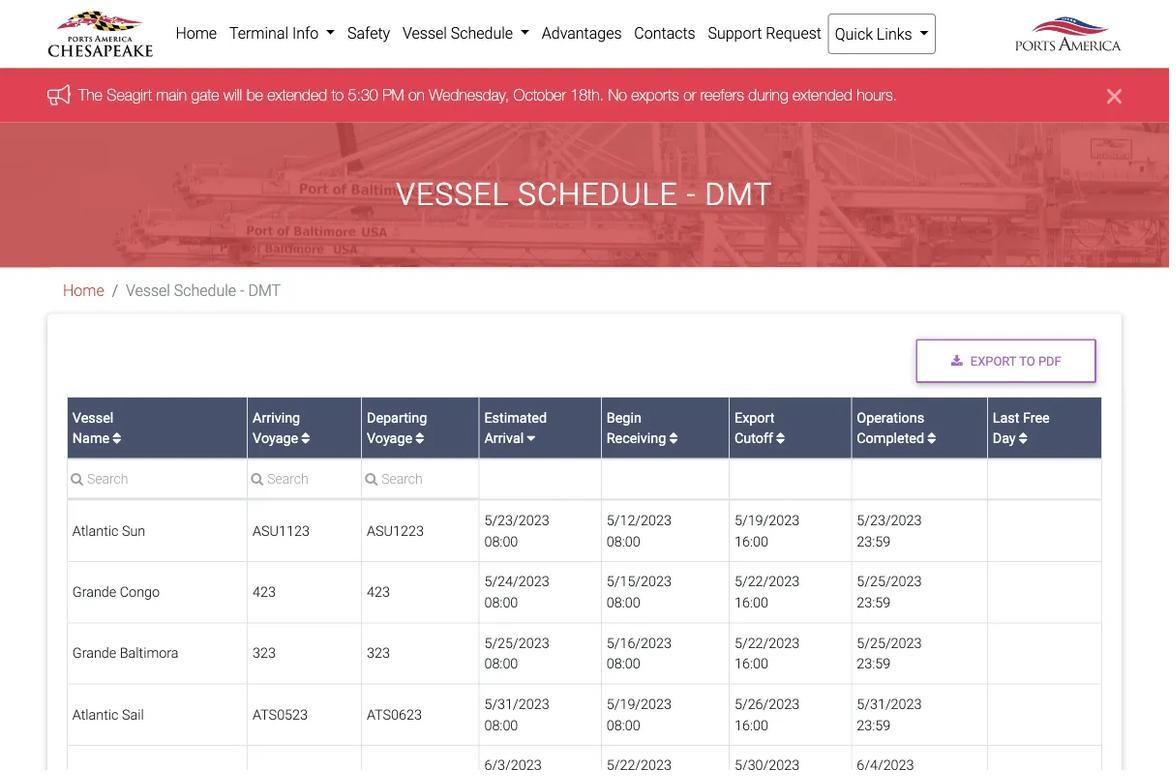 Task type: describe. For each thing, give the bounding box(es) containing it.
voyage for departing voyage
[[367, 430, 413, 447]]

5/23/2023 23:59
[[857, 512, 922, 550]]

baltimora
[[120, 646, 179, 662]]

grande baltimora
[[72, 646, 179, 662]]

5/31/2023 for 23:59
[[857, 696, 922, 713]]

departing voyage
[[367, 409, 427, 447]]

2 323 from the left
[[367, 646, 390, 662]]

or
[[684, 85, 696, 103]]

safety link
[[341, 14, 397, 52]]

5/19/2023 16:00
[[735, 512, 800, 550]]

1 vertical spatial schedule
[[518, 176, 678, 213]]

completed
[[857, 430, 925, 447]]

ats0623
[[367, 707, 422, 723]]

exports
[[632, 85, 679, 103]]

08:00 for 5/25/2023 08:00
[[484, 656, 518, 672]]

operations
[[857, 409, 925, 426]]

quick
[[835, 25, 873, 43]]

begin
[[607, 409, 642, 426]]

5/19/2023 for 08:00
[[607, 696, 672, 713]]

5/25/2023 23:59 for 5/16/2023
[[857, 635, 922, 672]]

export cutoff
[[735, 409, 775, 447]]

asu1223
[[367, 523, 424, 539]]

1 horizontal spatial schedule
[[451, 24, 513, 42]]

0 horizontal spatial home
[[63, 282, 104, 300]]

last
[[993, 409, 1020, 426]]

export to pdf link
[[916, 339, 1097, 384]]

grande for grande congo
[[72, 584, 116, 601]]

contacts link
[[628, 14, 702, 52]]

5/23/2023 for 23:59
[[857, 512, 922, 529]]

asu1123
[[253, 523, 310, 539]]

23:59 for 5/12/2023 08:00
[[857, 533, 891, 550]]

0 horizontal spatial schedule
[[174, 282, 236, 300]]

operations completed
[[857, 409, 925, 447]]

be
[[247, 85, 263, 103]]

support request
[[708, 24, 822, 42]]

the seagirt main gate will be extended to 5:30 pm on wednesday, october 18th.  no exports or reefers during extended hours. link
[[78, 85, 898, 103]]

support
[[708, 24, 762, 42]]

5/15/2023
[[607, 574, 672, 590]]

08:00 for 5/23/2023 08:00
[[484, 533, 518, 550]]

08:00 for 5/31/2023 08:00
[[484, 717, 518, 734]]

08:00 for 5/24/2023 08:00
[[484, 595, 518, 611]]

the seagirt main gate will be extended to 5:30 pm on wednesday, october 18th.  no exports or reefers during extended hours.
[[78, 85, 898, 103]]

request
[[766, 24, 822, 42]]

receiving
[[607, 430, 666, 447]]

5/12/2023
[[607, 512, 672, 529]]

18th.
[[571, 85, 604, 103]]

hours.
[[857, 85, 898, 103]]

atlantic sun
[[72, 523, 145, 539]]

1 extended from the left
[[268, 85, 327, 103]]

5/22/2023 for 5/15/2023 08:00
[[735, 574, 800, 590]]

grande for grande baltimora
[[72, 646, 116, 662]]

arriving voyage
[[253, 409, 302, 447]]

5/12/2023 08:00
[[607, 512, 672, 550]]

quick links
[[835, 25, 916, 43]]

congo
[[120, 584, 160, 601]]

atlantic sail
[[72, 707, 144, 723]]

october
[[514, 85, 566, 103]]

departing
[[367, 409, 427, 426]]

2 423 from the left
[[367, 584, 390, 601]]

23:59 for 5/15/2023 08:00
[[857, 595, 891, 611]]

08:00 for 5/12/2023 08:00
[[607, 533, 641, 550]]

16:00 for 5/12/2023 08:00
[[735, 533, 769, 550]]

5/23/2023 08:00
[[484, 512, 550, 550]]

0 horizontal spatial -
[[240, 282, 245, 300]]

terminal
[[229, 24, 289, 42]]

23:59 for 5/19/2023 08:00
[[857, 717, 891, 734]]

ats0523
[[253, 707, 308, 723]]

vessel schedule
[[403, 24, 517, 42]]

arriving
[[253, 409, 300, 426]]

terminal info
[[229, 24, 323, 42]]

pm
[[383, 85, 404, 103]]

free
[[1023, 409, 1050, 426]]

support request link
[[702, 14, 828, 52]]

08:00 for 5/15/2023 08:00
[[607, 595, 641, 611]]

main
[[156, 85, 187, 103]]

5/24/2023
[[484, 574, 550, 590]]

atlantic for atlantic sun
[[72, 523, 119, 539]]

5/25/2023 down 5/24/2023 08:00
[[484, 635, 550, 652]]

vessel name
[[72, 409, 114, 447]]

5/31/2023 23:59
[[857, 696, 922, 734]]

advantages link
[[536, 14, 628, 52]]

reefers
[[701, 85, 744, 103]]

16:00 for 5/19/2023 08:00
[[735, 717, 769, 734]]

info
[[292, 24, 319, 42]]

last free day
[[993, 409, 1050, 447]]

5/25/2023 for 5/15/2023
[[857, 574, 922, 590]]

atlantic for atlantic sail
[[72, 707, 119, 723]]

grande congo
[[72, 584, 160, 601]]

1 horizontal spatial vessel schedule - dmt
[[396, 176, 773, 213]]

begin receiving
[[607, 409, 666, 447]]

contacts
[[635, 24, 696, 42]]



Task type: locate. For each thing, give the bounding box(es) containing it.
1 voyage from the left
[[253, 430, 298, 447]]

5/23/2023 up 5/24/2023
[[484, 512, 550, 529]]

5/22/2023 down 5/19/2023 16:00
[[735, 574, 800, 590]]

23:59 inside 5/23/2023 23:59
[[857, 533, 891, 550]]

gate
[[191, 85, 219, 103]]

323
[[253, 646, 276, 662], [367, 646, 390, 662]]

1 horizontal spatial 323
[[367, 646, 390, 662]]

quick links link
[[828, 14, 936, 54]]

bullhorn image
[[47, 85, 78, 105]]

5/19/2023 for 16:00
[[735, 512, 800, 529]]

vessel schedule - dmt
[[396, 176, 773, 213], [126, 282, 281, 300]]

23:59 for 5/16/2023 08:00
[[857, 656, 891, 672]]

0 horizontal spatial export
[[735, 409, 775, 426]]

0 vertical spatial 5/22/2023 16:00
[[735, 574, 800, 611]]

23:59 inside 5/31/2023 23:59
[[857, 717, 891, 734]]

2 5/22/2023 from the top
[[735, 635, 800, 652]]

export to pdf
[[971, 354, 1062, 368]]

5/23/2023
[[484, 512, 550, 529], [857, 512, 922, 529]]

2 horizontal spatial schedule
[[518, 176, 678, 213]]

0 vertical spatial grande
[[72, 584, 116, 601]]

5/31/2023 for 08:00
[[484, 696, 550, 713]]

0 horizontal spatial 423
[[253, 584, 276, 601]]

16:00 inside "5/26/2023 16:00"
[[735, 717, 769, 734]]

08:00 inside 5/31/2023 08:00
[[484, 717, 518, 734]]

seagirt
[[107, 85, 152, 103]]

5/25/2023 for 5/16/2023
[[857, 635, 922, 652]]

423 down asu1223
[[367, 584, 390, 601]]

0 vertical spatial 5/22/2023
[[735, 574, 800, 590]]

08:00 up 5/24/2023
[[484, 533, 518, 550]]

to
[[332, 85, 344, 103]]

1 horizontal spatial home link
[[169, 14, 223, 52]]

2 vertical spatial schedule
[[174, 282, 236, 300]]

1 horizontal spatial voyage
[[367, 430, 413, 447]]

3 23:59 from the top
[[857, 656, 891, 672]]

1 5/23/2023 from the left
[[484, 512, 550, 529]]

1 23:59 from the top
[[857, 533, 891, 550]]

5/24/2023 08:00
[[484, 574, 550, 611]]

08:00 down 5/24/2023
[[484, 595, 518, 611]]

terminal info link
[[223, 14, 341, 52]]

None field
[[68, 470, 247, 499], [248, 470, 361, 499], [362, 470, 479, 499], [68, 470, 247, 499], [248, 470, 361, 499], [362, 470, 479, 499]]

0 vertical spatial vessel schedule - dmt
[[396, 176, 773, 213]]

home
[[176, 24, 217, 42], [63, 282, 104, 300]]

423
[[253, 584, 276, 601], [367, 584, 390, 601]]

2 16:00 from the top
[[735, 595, 769, 611]]

1 5/31/2023 from the left
[[484, 696, 550, 713]]

08:00 inside 5/19/2023 08:00
[[607, 717, 641, 734]]

5/22/2023 16:00 down 5/19/2023 16:00
[[735, 574, 800, 611]]

will
[[224, 85, 242, 103]]

1 horizontal spatial export
[[971, 354, 1017, 368]]

2 5/23/2023 from the left
[[857, 512, 922, 529]]

to
[[1020, 354, 1036, 368]]

08:00 down 5/12/2023
[[607, 533, 641, 550]]

5/25/2023 23:59 up 5/31/2023 23:59 in the right of the page
[[857, 635, 922, 672]]

0 vertical spatial home
[[176, 24, 217, 42]]

0 vertical spatial atlantic
[[72, 523, 119, 539]]

08:00 inside 5/24/2023 08:00
[[484, 595, 518, 611]]

5/22/2023 16:00
[[735, 574, 800, 611], [735, 635, 800, 672]]

5/25/2023 up 5/31/2023 23:59 in the right of the page
[[857, 635, 922, 652]]

5/19/2023 08:00
[[607, 696, 672, 734]]

name
[[72, 430, 110, 447]]

during
[[749, 85, 789, 103]]

voyage for arriving voyage
[[253, 430, 298, 447]]

export for export to pdf
[[971, 354, 1017, 368]]

sun
[[122, 523, 145, 539]]

advantages
[[542, 24, 622, 42]]

download image
[[951, 355, 963, 368]]

08:00 inside 5/23/2023 08:00
[[484, 533, 518, 550]]

estimated
[[484, 409, 547, 426]]

5/26/2023
[[735, 696, 800, 713]]

atlantic
[[72, 523, 119, 539], [72, 707, 119, 723]]

0 horizontal spatial dmt
[[248, 282, 281, 300]]

estimated arrival
[[484, 409, 547, 447]]

0 horizontal spatial 323
[[253, 646, 276, 662]]

1 5/22/2023 from the top
[[735, 574, 800, 590]]

wednesday,
[[429, 85, 509, 103]]

1 horizontal spatial 5/31/2023
[[857, 696, 922, 713]]

1 vertical spatial export
[[735, 409, 775, 426]]

5/25/2023 23:59 for 5/15/2023
[[857, 574, 922, 611]]

voyage down departing
[[367, 430, 413, 447]]

08:00 inside 5/12/2023 08:00
[[607, 533, 641, 550]]

1 vertical spatial vessel schedule - dmt
[[126, 282, 281, 300]]

0 vertical spatial schedule
[[451, 24, 513, 42]]

5/22/2023 16:00 for 5/15/2023
[[735, 574, 800, 611]]

voyage inside the arriving voyage
[[253, 430, 298, 447]]

pdf
[[1039, 354, 1062, 368]]

0 horizontal spatial 5/19/2023
[[607, 696, 672, 713]]

23:59
[[857, 533, 891, 550], [857, 595, 891, 611], [857, 656, 891, 672], [857, 717, 891, 734]]

grande left baltimora
[[72, 646, 116, 662]]

5/31/2023
[[484, 696, 550, 713], [857, 696, 922, 713]]

0 horizontal spatial 5/31/2023
[[484, 696, 550, 713]]

16:00 for 5/16/2023 08:00
[[735, 656, 769, 672]]

atlantic left sun
[[72, 523, 119, 539]]

0 vertical spatial home link
[[169, 14, 223, 52]]

5/22/2023 for 5/16/2023 08:00
[[735, 635, 800, 652]]

1 horizontal spatial dmt
[[705, 176, 773, 213]]

5/26/2023 16:00
[[735, 696, 800, 734]]

5/22/2023 16:00 for 5/16/2023
[[735, 635, 800, 672]]

5/19/2023
[[735, 512, 800, 529], [607, 696, 672, 713]]

extended
[[268, 85, 327, 103], [793, 85, 853, 103]]

4 16:00 from the top
[[735, 717, 769, 734]]

323 up ats0623
[[367, 646, 390, 662]]

links
[[877, 25, 913, 43]]

423 down asu1123
[[253, 584, 276, 601]]

1 horizontal spatial 423
[[367, 584, 390, 601]]

export up the cutoff
[[735, 409, 775, 426]]

5/25/2023 08:00
[[484, 635, 550, 672]]

5/19/2023 down the cutoff
[[735, 512, 800, 529]]

safety
[[348, 24, 390, 42]]

1 grande from the top
[[72, 584, 116, 601]]

08:00 down 5/16/2023
[[607, 656, 641, 672]]

vessel schedule link
[[397, 14, 536, 52]]

5/25/2023 23:59
[[857, 574, 922, 611], [857, 635, 922, 672]]

08:00 for 5/16/2023 08:00
[[607, 656, 641, 672]]

5/16/2023 08:00
[[607, 635, 672, 672]]

2 5/25/2023 23:59 from the top
[[857, 635, 922, 672]]

4 23:59 from the top
[[857, 717, 891, 734]]

5/22/2023 16:00 up 5/26/2023
[[735, 635, 800, 672]]

voyage
[[253, 430, 298, 447], [367, 430, 413, 447]]

the seagirt main gate will be extended to 5:30 pm on wednesday, october 18th.  no exports or reefers during extended hours. alert
[[0, 68, 1170, 122]]

voyage inside departing voyage
[[367, 430, 413, 447]]

5/15/2023 08:00
[[607, 574, 672, 611]]

5/23/2023 for 08:00
[[484, 512, 550, 529]]

0 vertical spatial 5/19/2023
[[735, 512, 800, 529]]

1 vertical spatial 5/22/2023
[[735, 635, 800, 652]]

08:00 inside 5/16/2023 08:00
[[607, 656, 641, 672]]

5/25/2023 down 5/23/2023 23:59 at the right bottom
[[857, 574, 922, 590]]

5/31/2023 08:00
[[484, 696, 550, 734]]

0 vertical spatial 5/25/2023 23:59
[[857, 574, 922, 611]]

3 16:00 from the top
[[735, 656, 769, 672]]

2 5/22/2023 16:00 from the top
[[735, 635, 800, 672]]

the
[[78, 85, 103, 103]]

schedule
[[451, 24, 513, 42], [518, 176, 678, 213], [174, 282, 236, 300]]

0 horizontal spatial vessel schedule - dmt
[[126, 282, 281, 300]]

5/25/2023
[[857, 574, 922, 590], [484, 635, 550, 652], [857, 635, 922, 652]]

1 horizontal spatial 5/23/2023
[[857, 512, 922, 529]]

1 horizontal spatial home
[[176, 24, 217, 42]]

08:00 down 5/25/2023 08:00
[[484, 717, 518, 734]]

1 horizontal spatial -
[[687, 176, 697, 213]]

323 up ats0523
[[253, 646, 276, 662]]

5:30
[[348, 85, 378, 103]]

1 horizontal spatial extended
[[793, 85, 853, 103]]

16:00 inside 5/19/2023 16:00
[[735, 533, 769, 550]]

1 vertical spatial 5/25/2023 23:59
[[857, 635, 922, 672]]

1 5/22/2023 16:00 from the top
[[735, 574, 800, 611]]

1 323 from the left
[[253, 646, 276, 662]]

08:00 inside 5/25/2023 08:00
[[484, 656, 518, 672]]

5/22/2023 up 5/26/2023
[[735, 635, 800, 652]]

extended right during
[[793, 85, 853, 103]]

1 vertical spatial -
[[240, 282, 245, 300]]

home link
[[169, 14, 223, 52], [63, 282, 104, 300]]

0 horizontal spatial extended
[[268, 85, 327, 103]]

1 horizontal spatial 5/19/2023
[[735, 512, 800, 529]]

1 16:00 from the top
[[735, 533, 769, 550]]

0 vertical spatial -
[[687, 176, 697, 213]]

0 vertical spatial export
[[971, 354, 1017, 368]]

export
[[971, 354, 1017, 368], [735, 409, 775, 426]]

1 vertical spatial grande
[[72, 646, 116, 662]]

grande left congo on the left bottom of the page
[[72, 584, 116, 601]]

export for export cutoff
[[735, 409, 775, 426]]

0 horizontal spatial home link
[[63, 282, 104, 300]]

08:00 for 5/19/2023 08:00
[[607, 717, 641, 734]]

cutoff
[[735, 430, 774, 447]]

2 5/31/2023 from the left
[[857, 696, 922, 713]]

2 grande from the top
[[72, 646, 116, 662]]

2 23:59 from the top
[[857, 595, 891, 611]]

5/16/2023
[[607, 635, 672, 652]]

no
[[608, 85, 627, 103]]

08:00 inside 5/15/2023 08:00
[[607, 595, 641, 611]]

08:00 down 5/16/2023 08:00
[[607, 717, 641, 734]]

sail
[[122, 707, 144, 723]]

vessel
[[403, 24, 447, 42], [396, 176, 510, 213], [126, 282, 170, 300], [72, 409, 114, 426]]

5/23/2023 down completed on the right bottom of the page
[[857, 512, 922, 529]]

1 5/25/2023 23:59 from the top
[[857, 574, 922, 611]]

1 vertical spatial 5/19/2023
[[607, 696, 672, 713]]

arrival
[[484, 430, 524, 447]]

5/25/2023 23:59 down 5/23/2023 23:59 at the right bottom
[[857, 574, 922, 611]]

0 horizontal spatial voyage
[[253, 430, 298, 447]]

1 vertical spatial atlantic
[[72, 707, 119, 723]]

2 voyage from the left
[[367, 430, 413, 447]]

atlantic left sail
[[72, 707, 119, 723]]

16:00 for 5/15/2023 08:00
[[735, 595, 769, 611]]

2 atlantic from the top
[[72, 707, 119, 723]]

5/19/2023 down 5/16/2023 08:00
[[607, 696, 672, 713]]

close image
[[1108, 84, 1122, 107]]

2 extended from the left
[[793, 85, 853, 103]]

extended left to
[[268, 85, 327, 103]]

on
[[409, 85, 425, 103]]

1 vertical spatial home
[[63, 282, 104, 300]]

grande
[[72, 584, 116, 601], [72, 646, 116, 662]]

voyage down the arriving
[[253, 430, 298, 447]]

1 atlantic from the top
[[72, 523, 119, 539]]

08:00 up 5/31/2023 08:00
[[484, 656, 518, 672]]

1 423 from the left
[[253, 584, 276, 601]]

0 vertical spatial dmt
[[705, 176, 773, 213]]

1 vertical spatial 5/22/2023 16:00
[[735, 635, 800, 672]]

day
[[993, 430, 1016, 447]]

08:00 down 5/15/2023
[[607, 595, 641, 611]]

1 vertical spatial dmt
[[248, 282, 281, 300]]

1 vertical spatial home link
[[63, 282, 104, 300]]

export left to
[[971, 354, 1017, 368]]

0 horizontal spatial 5/23/2023
[[484, 512, 550, 529]]



Task type: vqa. For each thing, say whether or not it's contained in the screenshot.
leftmost TRUCKER REQUIREMENTS
no



